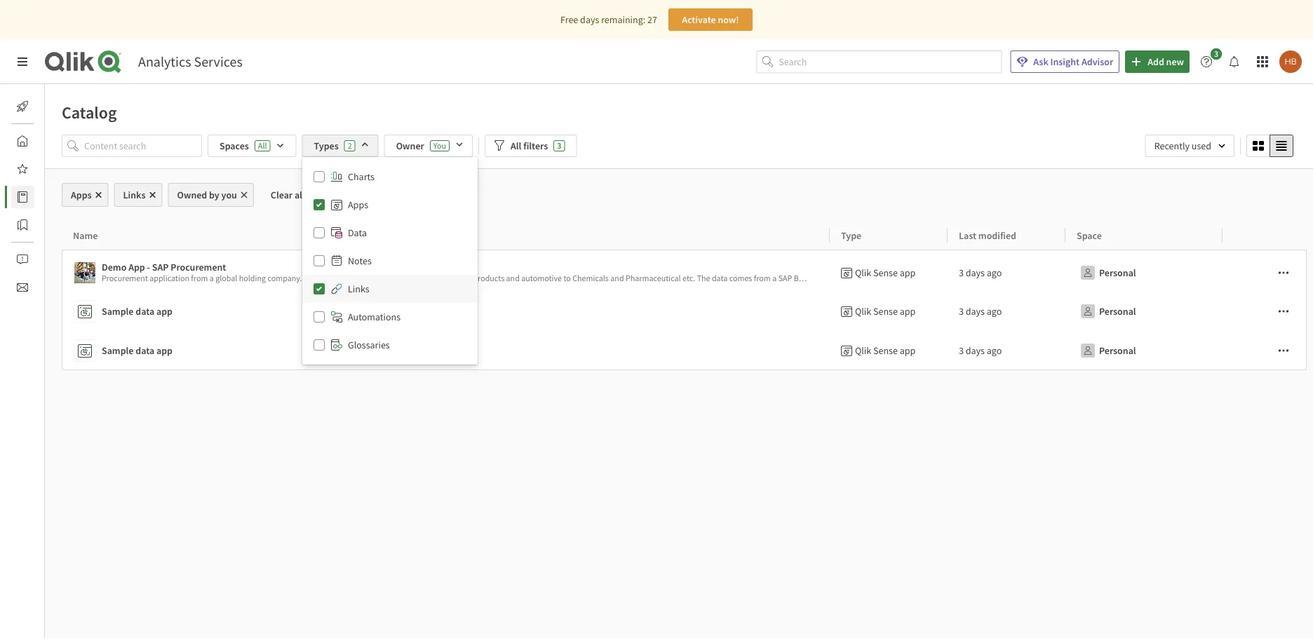 Task type: vqa. For each thing, say whether or not it's contained in the screenshot.
a glossary term is deleted
no



Task type: locate. For each thing, give the bounding box(es) containing it.
the left daughter
[[304, 273, 317, 284]]

1 vertical spatial sample data app button
[[74, 337, 824, 365]]

1 vertical spatial ago
[[987, 305, 1002, 318]]

3 for 1st personal cell
[[959, 267, 964, 279]]

0 vertical spatial links
[[123, 189, 146, 201]]

more actions image
[[1278, 267, 1289, 279], [1278, 345, 1289, 356]]

1 3 days ago cell from the top
[[948, 250, 1066, 292]]

3 cell from the top
[[1223, 331, 1307, 370]]

2 personal from the top
[[1099, 305, 1136, 318]]

a left global
[[210, 273, 214, 284]]

1 vertical spatial qlik sense app
[[855, 305, 916, 318]]

links right apps button
[[123, 189, 146, 201]]

3 sense from the top
[[873, 344, 898, 357]]

qlik sense app image
[[74, 262, 95, 283]]

1 vertical spatial sense
[[873, 305, 898, 318]]

0 vertical spatial more actions image
[[1278, 267, 1289, 279]]

remaining:
[[601, 13, 646, 26]]

app
[[128, 261, 145, 274]]

sap
[[152, 261, 169, 274], [778, 273, 792, 284]]

personal button for 1st personal cell 3 days ago cell
[[1077, 262, 1139, 284]]

activate now! link
[[669, 8, 753, 31]]

personal for personal cell corresponding to 2nd sample data app button from the bottom 3 days ago cell
[[1099, 305, 1136, 318]]

clear
[[271, 189, 293, 201]]

global
[[216, 273, 237, 284]]

subscriptions image
[[17, 282, 28, 293]]

glossaries
[[348, 339, 390, 351]]

ask insight advisor
[[1034, 55, 1113, 68]]

3 3 days ago button from the top
[[959, 340, 1002, 362]]

3 personal cell from the top
[[1066, 331, 1223, 370]]

3 ago from the top
[[987, 344, 1002, 357]]

chemicals
[[573, 273, 609, 284]]

Content search text field
[[84, 135, 202, 157]]

data
[[712, 273, 728, 284], [136, 305, 154, 318], [136, 344, 154, 357]]

2 cell from the top
[[1223, 292, 1307, 331]]

3 qlik sense app from the top
[[855, 344, 916, 357]]

2 qlik sense app cell from the top
[[830, 292, 948, 331]]

0 horizontal spatial and
[[506, 273, 520, 284]]

1 personal from the top
[[1099, 267, 1136, 279]]

personal cell for second sample data app button from the top of the page
[[1066, 331, 1223, 370]]

procurement
[[171, 261, 226, 274], [102, 273, 148, 284]]

more actions image
[[1278, 306, 1289, 317]]

links inside 'filters' region
[[348, 283, 370, 295]]

0 vertical spatial qlik
[[855, 267, 871, 279]]

comes
[[729, 273, 752, 284]]

sap left bw
[[778, 273, 792, 284]]

type
[[841, 229, 862, 242]]

and right chemicals
[[611, 273, 624, 284]]

3
[[1214, 48, 1219, 59], [557, 140, 561, 151], [959, 267, 964, 279], [959, 305, 964, 318], [959, 344, 964, 357]]

sense for 2nd sample data app button from the bottom
[[873, 305, 898, 318]]

1 horizontal spatial the
[[697, 273, 710, 284]]

app for 1st personal cell 3 days ago cell
[[900, 267, 916, 279]]

app
[[900, 267, 916, 279], [156, 305, 173, 318], [900, 305, 916, 318], [156, 344, 173, 357], [900, 344, 916, 357]]

3 qlik from the top
[[855, 344, 871, 357]]

1 vertical spatial more actions image
[[1278, 345, 1289, 356]]

from
[[191, 273, 208, 284], [754, 273, 771, 284]]

0 vertical spatial ago
[[987, 267, 1002, 279]]

1 sample data app from the top
[[102, 305, 173, 318]]

1 vertical spatial 3 days ago button
[[959, 300, 1002, 323]]

2 vertical spatial 3 days ago
[[959, 344, 1002, 357]]

0 horizontal spatial from
[[191, 273, 208, 284]]

0 vertical spatial qlik sense app
[[855, 267, 916, 279]]

2 vertical spatial ago
[[987, 344, 1002, 357]]

0 vertical spatial personal button
[[1077, 262, 1139, 284]]

sap right -
[[152, 261, 169, 274]]

3 days ago for personal cell corresponding to 2nd sample data app button from the bottom
[[959, 305, 1002, 318]]

3 for personal cell corresponding to 2nd sample data app button from the bottom
[[959, 305, 964, 318]]

demo
[[102, 261, 127, 274]]

qlik sense app
[[855, 267, 916, 279], [855, 305, 916, 318], [855, 344, 916, 357]]

3 personal button from the top
[[1077, 340, 1139, 362]]

1 vertical spatial catalog
[[45, 191, 76, 203]]

3 qlik sense app cell from the top
[[830, 331, 948, 370]]

to
[[564, 273, 571, 284]]

qlik for second sample data app button from the top of the page
[[855, 344, 871, 357]]

3 days ago for second sample data app button from the top of the page personal cell
[[959, 344, 1002, 357]]

0 horizontal spatial sap
[[152, 261, 169, 274]]

1 cell from the top
[[1223, 250, 1307, 292]]

days
[[580, 13, 599, 26], [966, 267, 985, 279], [966, 305, 985, 318], [966, 344, 985, 357]]

qlik sense app for 2nd sample data app button from the bottom
[[855, 305, 916, 318]]

from right 'comes'
[[754, 273, 771, 284]]

1 vertical spatial 3 days ago
[[959, 305, 1002, 318]]

0 horizontal spatial the
[[304, 273, 317, 284]]

advisor
[[1082, 55, 1113, 68]]

2 vertical spatial personal
[[1099, 344, 1136, 357]]

0 vertical spatial catalog
[[62, 102, 117, 123]]

2 3 days ago button from the top
[[959, 300, 1002, 323]]

2 sample from the top
[[102, 344, 134, 357]]

1 3 days ago from the top
[[959, 267, 1002, 279]]

2 vertical spatial qlik
[[855, 344, 871, 357]]

links
[[123, 189, 146, 201], [348, 283, 370, 295]]

company.
[[268, 273, 302, 284]]

all for all
[[258, 140, 267, 151]]

2 personal button from the top
[[1077, 300, 1139, 323]]

open sidebar menu image
[[17, 56, 28, 67]]

0 vertical spatial data
[[712, 273, 728, 284]]

from left global
[[191, 273, 208, 284]]

services
[[194, 53, 243, 71]]

personal button for second sample data app button from the top of the page personal cell 3 days ago cell
[[1077, 340, 1139, 362]]

2 vertical spatial personal button
[[1077, 340, 1139, 362]]

0 vertical spatial 3 days ago
[[959, 267, 1002, 279]]

qlik sense app cell for second sample data app button from the top of the page
[[830, 331, 948, 370]]

1 ago from the top
[[987, 267, 1002, 279]]

0 vertical spatial sense
[[873, 267, 898, 279]]

2 sense from the top
[[873, 305, 898, 318]]

links button
[[114, 183, 162, 207]]

0 vertical spatial sample
[[102, 305, 134, 318]]

links down notes
[[348, 283, 370, 295]]

2 vertical spatial 3 days ago button
[[959, 340, 1002, 362]]

the
[[304, 273, 317, 284], [697, 273, 710, 284]]

personal cell
[[1066, 250, 1223, 292], [1066, 292, 1223, 331], [1066, 331, 1223, 370]]

personal button for personal cell corresponding to 2nd sample data app button from the bottom 3 days ago cell
[[1077, 300, 1139, 323]]

days for second sample data app button from the top of the page personal cell
[[966, 344, 985, 357]]

1 vertical spatial personal button
[[1077, 300, 1139, 323]]

1 more actions image from the top
[[1278, 267, 1289, 279]]

procurement right -
[[171, 261, 226, 274]]

1 horizontal spatial all
[[511, 140, 522, 152]]

3 days ago cell
[[948, 250, 1066, 292], [948, 292, 1066, 331], [948, 331, 1066, 370]]

1 horizontal spatial sap
[[778, 273, 792, 284]]

last
[[959, 229, 977, 242]]

catalog up the home
[[62, 102, 117, 123]]

more actions image for cell related to second sample data app button from the top of the page personal cell
[[1278, 345, 1289, 356]]

sense for second sample data app button from the top of the page
[[873, 344, 898, 357]]

1 vertical spatial sample data app
[[102, 344, 173, 357]]

all left filters
[[511, 140, 522, 152]]

the right etc. in the right of the page
[[697, 273, 710, 284]]

personal button
[[1077, 262, 1139, 284], [1077, 300, 1139, 323], [1077, 340, 1139, 362]]

3 3 days ago cell from the top
[[948, 331, 1066, 370]]

1 vertical spatial data
[[136, 305, 154, 318]]

a
[[210, 273, 214, 284], [773, 273, 777, 284]]

cell
[[1223, 250, 1307, 292], [1223, 292, 1307, 331], [1223, 331, 1307, 370]]

collections image
[[17, 220, 28, 231]]

2 vertical spatial sense
[[873, 344, 898, 357]]

1 horizontal spatial apps
[[348, 199, 368, 211]]

favorites image
[[17, 163, 28, 175]]

ago
[[987, 267, 1002, 279], [987, 305, 1002, 318], [987, 344, 1002, 357]]

1 personal button from the top
[[1077, 262, 1139, 284]]

1 vertical spatial sample
[[102, 344, 134, 357]]

1 vertical spatial links
[[348, 283, 370, 295]]

qlik
[[855, 267, 871, 279], [855, 305, 871, 318], [855, 344, 871, 357]]

0 horizontal spatial procurement
[[102, 273, 148, 284]]

0 vertical spatial sample data app
[[102, 305, 173, 318]]

0 horizontal spatial links
[[123, 189, 146, 201]]

sample data app for 2nd sample data app button from the bottom
[[102, 305, 173, 318]]

etc.
[[683, 273, 695, 284]]

sample data app for second sample data app button from the top of the page
[[102, 344, 173, 357]]

1 vertical spatial qlik
[[855, 305, 871, 318]]

add new button
[[1125, 51, 1190, 73]]

qlik sense app cell
[[830, 250, 948, 292], [830, 292, 948, 331], [830, 331, 948, 370]]

personal for second sample data app button from the top of the page personal cell 3 days ago cell
[[1099, 344, 1136, 357]]

all filters
[[511, 140, 548, 152]]

sample data app
[[102, 305, 173, 318], [102, 344, 173, 357]]

bw
[[794, 273, 806, 284]]

0 horizontal spatial a
[[210, 273, 214, 284]]

data
[[348, 227, 367, 239]]

analytics services element
[[138, 53, 243, 71]]

1 and from the left
[[506, 273, 520, 284]]

2 3 days ago cell from the top
[[948, 292, 1066, 331]]

qlik for 2nd sample data app button from the bottom
[[855, 305, 871, 318]]

all
[[511, 140, 522, 152], [258, 140, 267, 151]]

2 ago from the top
[[987, 305, 1002, 318]]

3 3 days ago from the top
[[959, 344, 1002, 357]]

more actions image down more actions image
[[1278, 345, 1289, 356]]

sample data app button
[[74, 297, 824, 326], [74, 337, 824, 365]]

2 sample data app from the top
[[102, 344, 173, 357]]

owner
[[396, 140, 424, 152]]

1 vertical spatial personal
[[1099, 305, 1136, 318]]

0 vertical spatial sample data app button
[[74, 297, 824, 326]]

2 vertical spatial data
[[136, 344, 154, 357]]

3 inside 'filters' region
[[557, 140, 561, 151]]

procurement right the qlik sense app image
[[102, 273, 148, 284]]

sample for 2nd sample data app button from the bottom
[[102, 305, 134, 318]]

3 days ago
[[959, 267, 1002, 279], [959, 305, 1002, 318], [959, 344, 1002, 357]]

sample for second sample data app button from the top of the page
[[102, 344, 134, 357]]

1 sample from the top
[[102, 305, 134, 318]]

2 more actions image from the top
[[1278, 345, 1289, 356]]

catalog up name
[[45, 191, 76, 203]]

2 sample data app button from the top
[[74, 337, 824, 365]]

switch view group
[[1247, 135, 1294, 157]]

Recently used field
[[1145, 135, 1235, 157]]

apps button
[[62, 183, 108, 207]]

3 days ago button for personal cell corresponding to 2nd sample data app button from the bottom 3 days ago cell
[[959, 300, 1002, 323]]

space
[[1077, 229, 1102, 242]]

products
[[473, 273, 505, 284]]

apps up name
[[71, 189, 92, 201]]

ask insight advisor button
[[1010, 51, 1120, 73]]

1 horizontal spatial links
[[348, 283, 370, 295]]

more actions image up more actions image
[[1278, 267, 1289, 279]]

and right products
[[506, 273, 520, 284]]

used
[[1192, 140, 1212, 152]]

owned by you
[[177, 189, 237, 201]]

3 days ago button
[[959, 262, 1002, 284], [959, 300, 1002, 323], [959, 340, 1002, 362]]

analytics
[[138, 53, 191, 71]]

cell for personal cell corresponding to 2nd sample data app button from the bottom
[[1223, 292, 1307, 331]]

2 qlik from the top
[[855, 305, 871, 318]]

holding
[[239, 273, 266, 284]]

personal
[[1099, 267, 1136, 279], [1099, 305, 1136, 318], [1099, 344, 1136, 357]]

all right spaces
[[258, 140, 267, 151]]

1 3 days ago button from the top
[[959, 262, 1002, 284]]

apps
[[71, 189, 92, 201], [348, 199, 368, 211]]

sense
[[873, 267, 898, 279], [873, 305, 898, 318], [873, 344, 898, 357]]

0 horizontal spatial apps
[[71, 189, 92, 201]]

3 inside 3 dropdown button
[[1214, 48, 1219, 59]]

1 horizontal spatial from
[[754, 273, 771, 284]]

2 qlik sense app from the top
[[855, 305, 916, 318]]

you
[[433, 140, 446, 151]]

apps inside button
[[71, 189, 92, 201]]

links inside button
[[123, 189, 146, 201]]

free
[[561, 13, 578, 26]]

apps up data
[[348, 199, 368, 211]]

0 vertical spatial personal
[[1099, 267, 1136, 279]]

2 personal cell from the top
[[1066, 292, 1223, 331]]

0 horizontal spatial all
[[258, 140, 267, 151]]

a left bw
[[773, 273, 777, 284]]

activate
[[682, 13, 716, 26]]

1 a from the left
[[210, 273, 214, 284]]

3 personal from the top
[[1099, 344, 1136, 357]]

1 qlik sense app cell from the top
[[830, 250, 948, 292]]

1 horizontal spatial a
[[773, 273, 777, 284]]

1 the from the left
[[304, 273, 317, 284]]

1 horizontal spatial and
[[611, 273, 624, 284]]

2 3 days ago from the top
[[959, 305, 1002, 318]]

0 vertical spatial 3 days ago button
[[959, 262, 1002, 284]]

by
[[209, 189, 219, 201]]

2 vertical spatial qlik sense app
[[855, 344, 916, 357]]



Task type: describe. For each thing, give the bounding box(es) containing it.
1 qlik from the top
[[855, 267, 871, 279]]

3 days ago cell for 1st personal cell
[[948, 250, 1066, 292]]

recently used
[[1155, 140, 1212, 152]]

-
[[147, 261, 150, 274]]

1 sample data app button from the top
[[74, 297, 824, 326]]

active
[[405, 273, 426, 284]]

alerts
[[45, 253, 68, 266]]

ago for 1st personal cell
[[987, 267, 1002, 279]]

companies
[[352, 273, 391, 284]]

personal cell for 2nd sample data app button from the bottom
[[1066, 292, 1223, 331]]

data for 2nd sample data app button from the bottom
[[136, 305, 154, 318]]

1 qlik sense app from the top
[[855, 267, 916, 279]]

apps inside 'filters' region
[[348, 199, 368, 211]]

demo app - sap procurement procurement application from a global holding company. the daughter companies are active in electronic products and automotive to chemicals and pharmaceutical etc. the data comes from a sap bw system.
[[102, 261, 834, 284]]

days for personal cell corresponding to 2nd sample data app button from the bottom
[[966, 305, 985, 318]]

1 sense from the top
[[873, 267, 898, 279]]

recently
[[1155, 140, 1190, 152]]

ago for personal cell corresponding to 2nd sample data app button from the bottom
[[987, 305, 1002, 318]]

all for all filters
[[511, 140, 522, 152]]

3 for second sample data app button from the top of the page personal cell
[[959, 344, 964, 357]]

1 from from the left
[[191, 273, 208, 284]]

cell for second sample data app button from the top of the page personal cell
[[1223, 331, 1307, 370]]

notes
[[348, 255, 372, 267]]

1 horizontal spatial procurement
[[171, 261, 226, 274]]

data inside demo app - sap procurement procurement application from a global holding company. the daughter companies are active in electronic products and automotive to chemicals and pharmaceutical etc. the data comes from a sap bw system.
[[712, 273, 728, 284]]

app for second sample data app button from the top of the page personal cell 3 days ago cell
[[900, 344, 916, 357]]

activate now!
[[682, 13, 739, 26]]

automations
[[348, 311, 401, 323]]

filters
[[523, 140, 548, 152]]

all
[[295, 189, 305, 201]]

2 and from the left
[[611, 273, 624, 284]]

2 the from the left
[[697, 273, 710, 284]]

clear all
[[271, 189, 305, 201]]

owned by you button
[[168, 183, 254, 207]]

1 personal cell from the top
[[1066, 250, 1223, 292]]

home
[[45, 135, 70, 147]]

free days remaining: 27
[[561, 13, 657, 26]]

getting started image
[[17, 101, 28, 112]]

2
[[348, 140, 352, 151]]

name
[[73, 229, 98, 242]]

home link
[[11, 130, 70, 152]]

ask
[[1034, 55, 1049, 68]]

data for second sample data app button from the top of the page
[[136, 344, 154, 357]]

modified
[[979, 229, 1017, 242]]

catalog link
[[11, 186, 76, 208]]

pharmaceutical
[[626, 273, 681, 284]]

owned
[[177, 189, 207, 201]]

alerts link
[[11, 248, 68, 271]]

alerts image
[[17, 254, 28, 265]]

catalog inside navigation pane element
[[45, 191, 76, 203]]

add new
[[1148, 55, 1184, 68]]

are
[[392, 273, 404, 284]]

insight
[[1051, 55, 1080, 68]]

3 days ago cell for personal cell corresponding to 2nd sample data app button from the bottom
[[948, 292, 1066, 331]]

Search text field
[[779, 50, 1002, 73]]

types
[[314, 140, 339, 152]]

3 days ago button for 1st personal cell 3 days ago cell
[[959, 262, 1002, 284]]

now!
[[718, 13, 739, 26]]

system.
[[807, 273, 834, 284]]

27
[[648, 13, 657, 26]]

2 a from the left
[[773, 273, 777, 284]]

new
[[1166, 55, 1184, 68]]

navigation pane element
[[0, 90, 76, 304]]

3 days ago for 1st personal cell
[[959, 267, 1002, 279]]

charts
[[348, 170, 375, 183]]

2 from from the left
[[754, 273, 771, 284]]

daughter
[[319, 273, 351, 284]]

3 days ago button for second sample data app button from the top of the page personal cell 3 days ago cell
[[959, 340, 1002, 362]]

electronic
[[436, 273, 471, 284]]

app for personal cell corresponding to 2nd sample data app button from the bottom 3 days ago cell
[[900, 305, 916, 318]]

application
[[150, 273, 189, 284]]

automotive
[[521, 273, 562, 284]]

clear all button
[[259, 183, 316, 207]]

you
[[221, 189, 237, 201]]

last modified
[[959, 229, 1017, 242]]

analytics services
[[138, 53, 243, 71]]

ago for second sample data app button from the top of the page personal cell
[[987, 344, 1002, 357]]

filters region
[[45, 132, 1313, 365]]

howard brown image
[[1280, 51, 1302, 73]]

days for 1st personal cell
[[966, 267, 985, 279]]

personal for 1st personal cell 3 days ago cell
[[1099, 267, 1136, 279]]

qlik sense app for second sample data app button from the top of the page
[[855, 344, 916, 357]]

3 days ago cell for second sample data app button from the top of the page personal cell
[[948, 331, 1066, 370]]

more actions image for 1st personal cell cell
[[1278, 267, 1289, 279]]

qlik sense app cell for 2nd sample data app button from the bottom
[[830, 292, 948, 331]]

add
[[1148, 55, 1164, 68]]

in
[[428, 273, 435, 284]]

3 button
[[1195, 48, 1226, 73]]

spaces
[[220, 140, 249, 152]]

searchbar element
[[756, 50, 1002, 73]]

cell for 1st personal cell
[[1223, 250, 1307, 292]]



